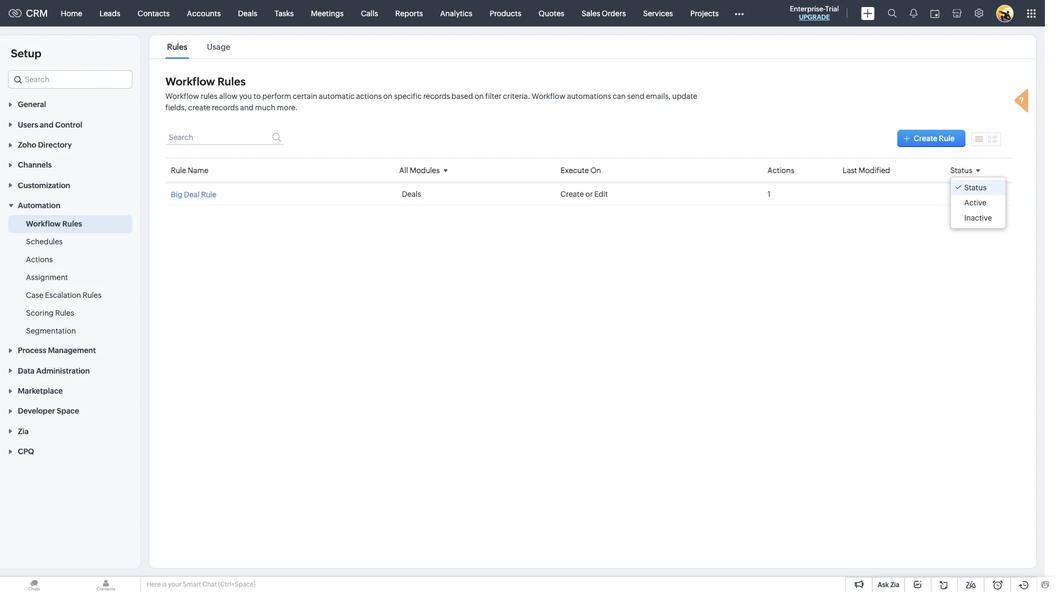 Task type: describe. For each thing, give the bounding box(es) containing it.
rules right escalation
[[83, 291, 102, 300]]

0 horizontal spatial records
[[212, 103, 239, 112]]

deals link
[[229, 0, 266, 26]]

big deal rule
[[171, 190, 216, 199]]

0 vertical spatial workflow rules
[[165, 75, 246, 88]]

home
[[61, 9, 82, 18]]

active
[[964, 198, 987, 207]]

contacts
[[138, 9, 170, 18]]

automations
[[567, 92, 611, 101]]

1 horizontal spatial deals
[[402, 190, 421, 198]]

Search text field
[[165, 130, 284, 145]]

process management button
[[0, 340, 141, 360]]

and inside dropdown button
[[40, 120, 53, 129]]

users
[[18, 120, 38, 129]]

assignment link
[[26, 272, 68, 283]]

last modified
[[843, 166, 890, 174]]

status for status field
[[950, 166, 973, 175]]

2 vertical spatial rule
[[201, 190, 216, 199]]

administration
[[36, 366, 90, 375]]

meetings
[[311, 9, 344, 18]]

customization button
[[0, 175, 141, 195]]

signals element
[[904, 0, 924, 26]]

create menu element
[[855, 0, 881, 26]]

create menu image
[[861, 7, 875, 20]]

automation button
[[0, 195, 141, 215]]

workflow up rules
[[165, 75, 215, 88]]

can
[[613, 92, 626, 101]]

zia inside dropdown button
[[18, 427, 29, 436]]

general button
[[0, 94, 141, 114]]

rule inside button
[[939, 134, 955, 143]]

All Modules field
[[399, 163, 452, 177]]

create for create rule
[[914, 134, 938, 143]]

automation region
[[0, 215, 141, 340]]

chat
[[202, 581, 217, 588]]

calls
[[361, 9, 378, 18]]

all modules
[[399, 166, 440, 175]]

data administration
[[18, 366, 90, 375]]

big
[[171, 190, 182, 199]]

data
[[18, 366, 35, 375]]

upgrade
[[799, 14, 830, 21]]

usage
[[207, 42, 230, 51]]

rules
[[201, 92, 218, 101]]

perform
[[262, 92, 291, 101]]

leads link
[[91, 0, 129, 26]]

cpq button
[[0, 441, 141, 461]]

create for create or edit
[[561, 190, 584, 198]]

1 horizontal spatial actions
[[768, 166, 794, 174]]

schedules
[[26, 237, 63, 246]]

tree containing status
[[951, 177, 1006, 228]]

cpq
[[18, 447, 34, 456]]

2 on from the left
[[475, 92, 484, 101]]

workflow right the criteria.
[[532, 92, 566, 101]]

automatic
[[319, 92, 355, 101]]

inactive
[[964, 214, 992, 222]]

general
[[18, 100, 46, 109]]

services link
[[635, 0, 682, 26]]

workflow rules allow you to perform certain automatic actions on specific records based on filter criteria. workflow automations can send emails, update fields, create records and much more.
[[165, 92, 698, 112]]

search image
[[888, 9, 897, 18]]

schedules link
[[26, 236, 63, 247]]

segmentation link
[[26, 326, 76, 336]]

more.
[[277, 103, 298, 112]]

leads
[[100, 9, 120, 18]]

much
[[255, 103, 275, 112]]

execute
[[561, 166, 589, 174]]

allow
[[219, 92, 238, 101]]

create rule
[[914, 134, 955, 143]]

sales
[[582, 9, 600, 18]]

rules inside list
[[167, 42, 187, 51]]

quotes
[[539, 9, 564, 18]]

rules up the allow
[[217, 75, 246, 88]]

profile image
[[997, 5, 1014, 22]]

scoring rules
[[26, 309, 74, 317]]

users and control button
[[0, 114, 141, 134]]

on
[[591, 166, 601, 174]]

create or edit
[[561, 190, 608, 198]]

rules link
[[165, 42, 189, 51]]

crm
[[26, 8, 48, 19]]

deal
[[184, 190, 200, 199]]

create rule button
[[898, 130, 966, 147]]

1 horizontal spatial records
[[423, 92, 450, 101]]

1 on from the left
[[383, 92, 393, 101]]

certain
[[293, 92, 317, 101]]

tasks
[[275, 9, 294, 18]]

list containing rules
[[157, 35, 240, 58]]

you
[[239, 92, 252, 101]]

reports link
[[387, 0, 432, 26]]

customization
[[18, 181, 70, 190]]

Search text field
[[9, 71, 132, 88]]

big deal rule link
[[171, 190, 216, 199]]

process
[[18, 346, 46, 355]]

all
[[399, 166, 408, 175]]

ask
[[878, 581, 889, 589]]

emails,
[[646, 92, 671, 101]]

workflow rules inside automation region
[[26, 220, 82, 228]]

last
[[843, 166, 857, 174]]

assignment
[[26, 273, 68, 282]]

fields,
[[165, 103, 187, 112]]

to
[[254, 92, 261, 101]]

is
[[162, 581, 167, 588]]

tasks link
[[266, 0, 302, 26]]

ask zia
[[878, 581, 900, 589]]

control
[[55, 120, 82, 129]]

case escalation rules
[[26, 291, 102, 300]]



Task type: vqa. For each thing, say whether or not it's contained in the screenshot.
James to the bottom
no



Task type: locate. For each thing, give the bounding box(es) containing it.
0 vertical spatial actions
[[768, 166, 794, 174]]

actions
[[768, 166, 794, 174], [26, 255, 53, 264]]

0 horizontal spatial create
[[561, 190, 584, 198]]

0 vertical spatial records
[[423, 92, 450, 101]]

workflow rules up rules
[[165, 75, 246, 88]]

calls link
[[352, 0, 387, 26]]

create inside button
[[914, 134, 938, 143]]

0 vertical spatial create
[[914, 134, 938, 143]]

products link
[[481, 0, 530, 26]]

sales orders link
[[573, 0, 635, 26]]

zia up cpq
[[18, 427, 29, 436]]

0 horizontal spatial rule
[[171, 166, 186, 174]]

0 horizontal spatial zia
[[18, 427, 29, 436]]

scoring
[[26, 309, 54, 317]]

None field
[[8, 70, 132, 89]]

enterprise-
[[790, 5, 825, 13]]

and right "users"
[[40, 120, 53, 129]]

records down the allow
[[212, 103, 239, 112]]

here
[[147, 581, 161, 588]]

rules down case escalation rules
[[55, 309, 74, 317]]

criteria.
[[503, 92, 530, 101]]

profile element
[[990, 0, 1020, 26]]

0 vertical spatial rule
[[939, 134, 955, 143]]

modules
[[410, 166, 440, 175]]

and inside workflow rules allow you to perform certain automatic actions on specific records based on filter criteria. workflow automations can send emails, update fields, create records and much more.
[[240, 103, 254, 112]]

channels
[[18, 161, 52, 169]]

projects
[[690, 9, 719, 18]]

create
[[188, 103, 210, 112]]

rule left name
[[171, 166, 186, 174]]

1 vertical spatial and
[[40, 120, 53, 129]]

rules down the automation "dropdown button"
[[62, 220, 82, 228]]

1 vertical spatial workflow rules
[[26, 220, 82, 228]]

space
[[57, 407, 79, 415]]

records left based
[[423, 92, 450, 101]]

edit
[[595, 190, 608, 198]]

workflow rules link
[[26, 218, 82, 229]]

marketplace button
[[0, 381, 141, 401]]

segmentation
[[26, 327, 76, 335]]

marketplace
[[18, 387, 63, 395]]

1 horizontal spatial rule
[[201, 190, 216, 199]]

send
[[627, 92, 645, 101]]

rules down contacts link
[[167, 42, 187, 51]]

1 horizontal spatial create
[[914, 134, 938, 143]]

Other Modules field
[[728, 5, 751, 22]]

reports
[[395, 9, 423, 18]]

status inside tree
[[964, 183, 987, 192]]

1
[[768, 190, 771, 198]]

on left the filter
[[475, 92, 484, 101]]

zia
[[18, 427, 29, 436], [890, 581, 900, 589]]

developer
[[18, 407, 55, 415]]

deals left tasks link
[[238, 9, 257, 18]]

zoho directory button
[[0, 134, 141, 155]]

analytics link
[[432, 0, 481, 26]]

status inside field
[[950, 166, 973, 175]]

developer space button
[[0, 401, 141, 421]]

filter
[[485, 92, 502, 101]]

projects link
[[682, 0, 728, 26]]

quotes link
[[530, 0, 573, 26]]

0 vertical spatial and
[[240, 103, 254, 112]]

actions link
[[26, 254, 53, 265]]

rule name
[[171, 166, 209, 174]]

0 vertical spatial status
[[950, 166, 973, 175]]

trial
[[825, 5, 839, 13]]

search element
[[881, 0, 904, 26]]

1 vertical spatial create
[[561, 190, 584, 198]]

list
[[157, 35, 240, 58]]

actions inside automation region
[[26, 255, 53, 264]]

zoho
[[18, 141, 36, 149]]

1 horizontal spatial and
[[240, 103, 254, 112]]

0 horizontal spatial on
[[383, 92, 393, 101]]

contacts image
[[72, 577, 140, 592]]

status
[[950, 166, 973, 175], [964, 183, 987, 192]]

here is your smart chat (ctrl+space)
[[147, 581, 256, 588]]

accounts
[[187, 9, 221, 18]]

workflow rules up "schedules"
[[26, 220, 82, 228]]

rules
[[167, 42, 187, 51], [217, 75, 246, 88], [62, 220, 82, 228], [83, 291, 102, 300], [55, 309, 74, 317]]

enterprise-trial upgrade
[[790, 5, 839, 21]]

chats image
[[0, 577, 68, 592]]

actions
[[356, 92, 382, 101]]

1 horizontal spatial zia
[[890, 581, 900, 589]]

actions up 1
[[768, 166, 794, 174]]

or
[[586, 190, 593, 198]]

accounts link
[[178, 0, 229, 26]]

calendar image
[[931, 9, 940, 18]]

your
[[168, 581, 182, 588]]

setup
[[11, 47, 41, 59]]

meetings link
[[302, 0, 352, 26]]

directory
[[38, 141, 72, 149]]

0 horizontal spatial actions
[[26, 255, 53, 264]]

orders
[[602, 9, 626, 18]]

workflow inside workflow rules link
[[26, 220, 61, 228]]

1 vertical spatial rule
[[171, 166, 186, 174]]

rule
[[939, 134, 955, 143], [171, 166, 186, 174], [201, 190, 216, 199]]

based
[[452, 92, 473, 101]]

modified
[[859, 166, 890, 174]]

name
[[188, 166, 209, 174]]

update
[[672, 92, 698, 101]]

crm link
[[9, 8, 48, 19]]

case
[[26, 291, 43, 300]]

usage link
[[205, 42, 232, 51]]

(ctrl+space)
[[218, 581, 256, 588]]

and down you
[[240, 103, 254, 112]]

rule up status field
[[939, 134, 955, 143]]

2 horizontal spatial rule
[[939, 134, 955, 143]]

workflow up "schedules"
[[26, 220, 61, 228]]

1 vertical spatial status
[[964, 183, 987, 192]]

zia button
[[0, 421, 141, 441]]

deals down all on the top of page
[[402, 190, 421, 198]]

analytics
[[440, 9, 472, 18]]

actions down schedules link
[[26, 255, 53, 264]]

1 horizontal spatial workflow rules
[[165, 75, 246, 88]]

zoho directory
[[18, 141, 72, 149]]

execute on
[[561, 166, 601, 174]]

management
[[48, 346, 96, 355]]

workflow up fields, on the left of the page
[[165, 92, 199, 101]]

zia right ask
[[890, 581, 900, 589]]

1 vertical spatial records
[[212, 103, 239, 112]]

on right actions
[[383, 92, 393, 101]]

home link
[[52, 0, 91, 26]]

0 horizontal spatial workflow rules
[[26, 220, 82, 228]]

signals image
[[910, 9, 918, 18]]

tree
[[951, 177, 1006, 228]]

status for tree at the top right of page containing status
[[964, 183, 987, 192]]

0 horizontal spatial and
[[40, 120, 53, 129]]

automation
[[18, 201, 60, 210]]

1 horizontal spatial on
[[475, 92, 484, 101]]

developer space
[[18, 407, 79, 415]]

1 vertical spatial actions
[[26, 255, 53, 264]]

rule right "deal"
[[201, 190, 216, 199]]

1 vertical spatial zia
[[890, 581, 900, 589]]

0 vertical spatial deals
[[238, 9, 257, 18]]

Status field
[[950, 163, 985, 177]]

0 vertical spatial zia
[[18, 427, 29, 436]]

workflow
[[165, 75, 215, 88], [165, 92, 199, 101], [532, 92, 566, 101], [26, 220, 61, 228]]

1 vertical spatial deals
[[402, 190, 421, 198]]

0 horizontal spatial deals
[[238, 9, 257, 18]]



